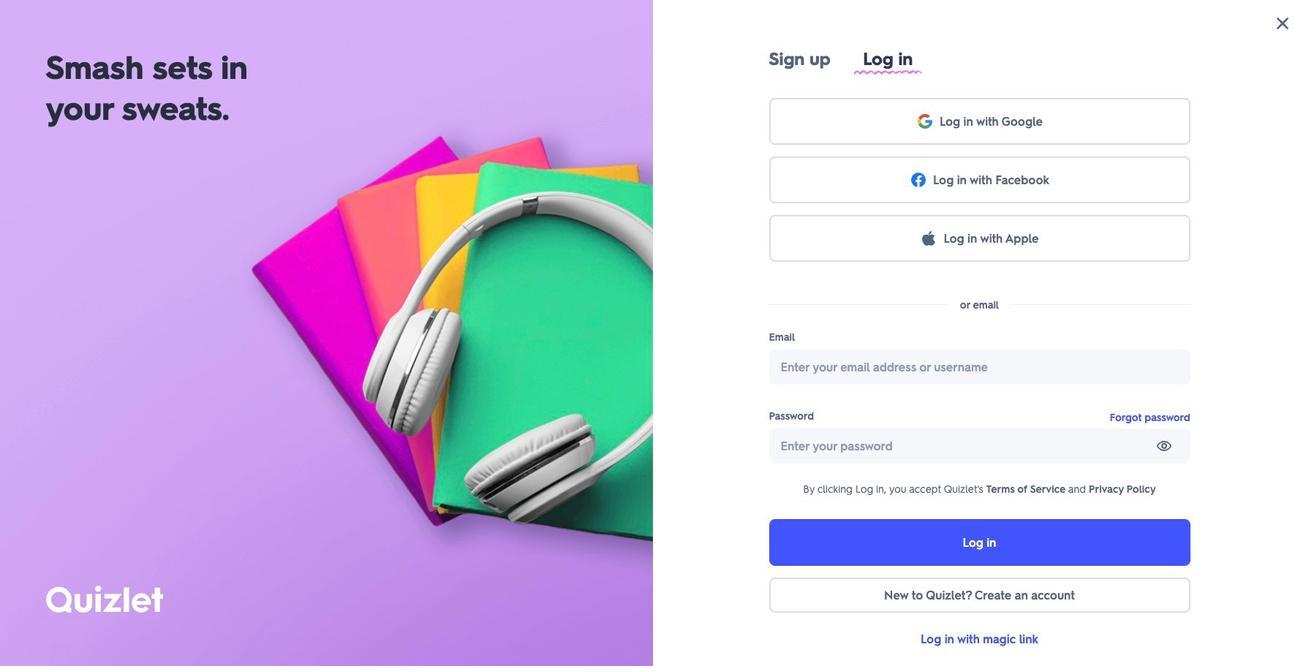 Task type: describe. For each thing, give the bounding box(es) containing it.
apple image
[[920, 230, 938, 247]]

google multicolor image
[[916, 113, 934, 130]]

close modal element
[[1271, 12, 1294, 35]]

Email text field
[[781, 352, 1179, 382]]

close x image
[[1274, 15, 1291, 32]]

1 tab from the left
[[769, 47, 831, 75]]



Task type: vqa. For each thing, say whether or not it's contained in the screenshot.
Get inside the Start your essay Get help generating an outline for your assigned topic
no



Task type: locate. For each thing, give the bounding box(es) containing it.
tab list
[[769, 47, 1190, 75]]

facebook image
[[910, 171, 927, 189]]

Password password field
[[781, 431, 1179, 461]]

2 tab from the left
[[854, 47, 922, 75]]

quizlet image
[[46, 585, 163, 618], [46, 585, 163, 613]]

0 horizontal spatial tab
[[769, 47, 831, 75]]

tab
[[769, 47, 831, 75], [854, 47, 922, 75]]

eye image
[[1155, 437, 1173, 455]]

None search field
[[344, 9, 1112, 37]]

dialog
[[0, 0, 1306, 666]]

1 horizontal spatial tab
[[854, 47, 922, 75]]



